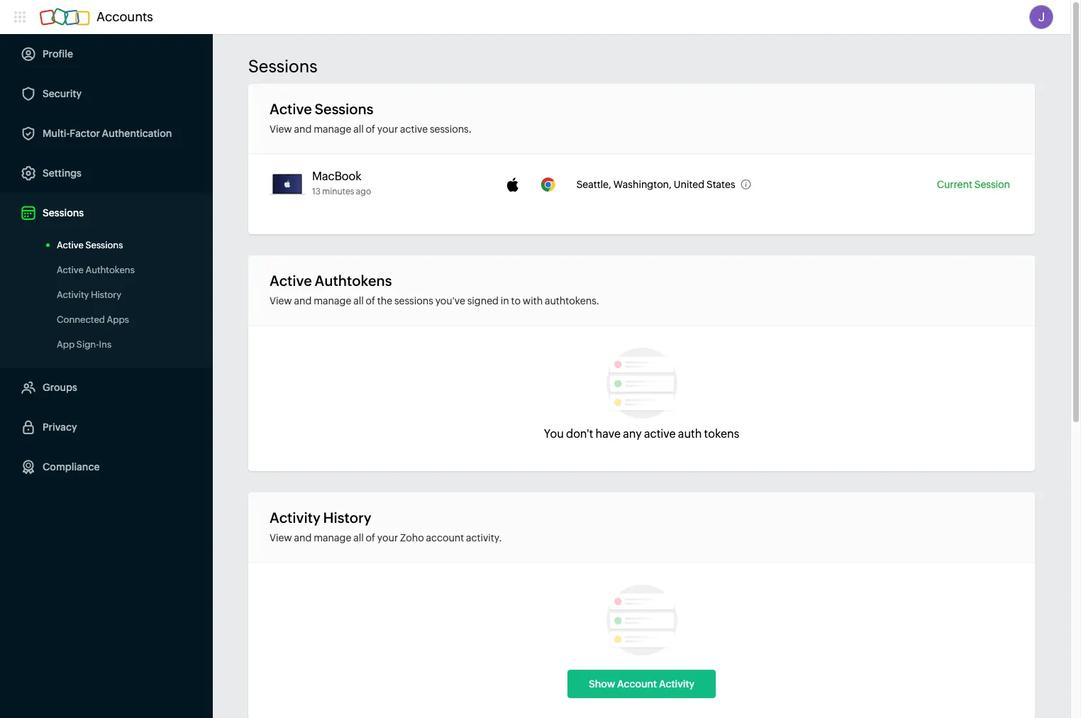 Task type: locate. For each thing, give the bounding box(es) containing it.
2 manage from the top
[[314, 295, 352, 307]]

1 and from the top
[[294, 124, 312, 135]]

3 and from the top
[[294, 532, 312, 544]]

connected
[[57, 314, 105, 325]]

0 vertical spatial of
[[366, 124, 376, 135]]

manage inside the activity history view and manage all of your zoho account activity.
[[314, 532, 352, 544]]

the
[[378, 295, 393, 307]]

1 vertical spatial manage
[[314, 295, 352, 307]]

3 of from the top
[[366, 532, 376, 544]]

0 horizontal spatial active
[[400, 124, 428, 135]]

your left sessions.
[[378, 124, 398, 135]]

and inside the activity history view and manage all of your zoho account activity.
[[294, 532, 312, 544]]

compliance
[[43, 461, 100, 473]]

and inside the active sessions view and manage all of your active sessions.
[[294, 124, 312, 135]]

0 vertical spatial manage
[[314, 124, 352, 135]]

0 horizontal spatial activity
[[57, 290, 89, 300]]

and inside 'active authtokens view and manage all of the sessions you've signed in to with authtokens.'
[[294, 295, 312, 307]]

sessions
[[395, 295, 434, 307]]

all inside 'active authtokens view and manage all of the sessions you've signed in to with authtokens.'
[[354, 295, 364, 307]]

2 vertical spatial activity
[[659, 679, 695, 690]]

2 vertical spatial manage
[[314, 532, 352, 544]]

seattle, washington, united states
[[577, 179, 736, 190]]

authtokens inside 'active authtokens view and manage all of the sessions you've signed in to with authtokens.'
[[315, 273, 392, 289]]

2 vertical spatial of
[[366, 532, 376, 544]]

of left the
[[366, 295, 376, 307]]

all up macbook
[[354, 124, 364, 135]]

of
[[366, 124, 376, 135], [366, 295, 376, 307], [366, 532, 376, 544]]

your for history
[[378, 532, 398, 544]]

apps
[[107, 314, 129, 325]]

0 vertical spatial and
[[294, 124, 312, 135]]

view inside 'active authtokens view and manage all of the sessions you've signed in to with authtokens.'
[[270, 295, 292, 307]]

1 vertical spatial view
[[270, 295, 292, 307]]

privacy
[[43, 422, 77, 433]]

1 vertical spatial activity
[[270, 510, 321, 526]]

multi-
[[43, 128, 70, 139]]

activity
[[57, 290, 89, 300], [270, 510, 321, 526], [659, 679, 695, 690]]

1 all from the top
[[354, 124, 364, 135]]

settings
[[43, 168, 82, 179]]

groups
[[43, 382, 77, 393]]

0 horizontal spatial authtokens
[[86, 265, 135, 275]]

active sessions view and manage all of your active sessions.
[[270, 101, 472, 135]]

2 of from the top
[[366, 295, 376, 307]]

active inside 'active authtokens view and manage all of the sessions you've signed in to with authtokens.'
[[270, 273, 312, 289]]

1 horizontal spatial activity
[[270, 510, 321, 526]]

authtokens up the
[[315, 273, 392, 289]]

1 vertical spatial of
[[366, 295, 376, 307]]

signed
[[468, 295, 499, 307]]

2 vertical spatial all
[[354, 532, 364, 544]]

any
[[623, 427, 642, 441]]

app sign-ins
[[57, 339, 111, 350]]

all inside the activity history view and manage all of your zoho account activity.
[[354, 532, 364, 544]]

view
[[270, 124, 292, 135], [270, 295, 292, 307], [270, 532, 292, 544]]

states
[[707, 179, 736, 190]]

1 vertical spatial and
[[294, 295, 312, 307]]

active inside the active sessions view and manage all of your active sessions.
[[270, 101, 312, 117]]

of for authtokens
[[366, 295, 376, 307]]

1 horizontal spatial history
[[323, 510, 372, 526]]

all left zoho
[[354, 532, 364, 544]]

authtokens for active authtokens view and manage all of the sessions you've signed in to with authtokens.
[[315, 273, 392, 289]]

0 vertical spatial activity
[[57, 290, 89, 300]]

1 view from the top
[[270, 124, 292, 135]]

1 vertical spatial active
[[645, 427, 676, 441]]

of inside the activity history view and manage all of your zoho account activity.
[[366, 532, 376, 544]]

your
[[378, 124, 398, 135], [378, 532, 398, 544]]

manage inside 'active authtokens view and manage all of the sessions you've signed in to with authtokens.'
[[314, 295, 352, 307]]

1 vertical spatial history
[[323, 510, 372, 526]]

history for activity history
[[91, 290, 121, 300]]

2 horizontal spatial activity
[[659, 679, 695, 690]]

1 your from the top
[[378, 124, 398, 135]]

0 vertical spatial active
[[400, 124, 428, 135]]

profile
[[43, 48, 73, 60]]

3 all from the top
[[354, 532, 364, 544]]

authtokens for active authtokens
[[86, 265, 135, 275]]

2 vertical spatial view
[[270, 532, 292, 544]]

all left the
[[354, 295, 364, 307]]

of inside 'active authtokens view and manage all of the sessions you've signed in to with authtokens.'
[[366, 295, 376, 307]]

0 vertical spatial view
[[270, 124, 292, 135]]

and
[[294, 124, 312, 135], [294, 295, 312, 307], [294, 532, 312, 544]]

os_osx image
[[506, 177, 520, 192]]

0 vertical spatial history
[[91, 290, 121, 300]]

your inside the active sessions view and manage all of your active sessions.
[[378, 124, 398, 135]]

view inside the activity history view and manage all of your zoho account activity.
[[270, 532, 292, 544]]

of up macbook 13 minutes ago
[[366, 124, 376, 135]]

all inside the active sessions view and manage all of your active sessions.
[[354, 124, 364, 135]]

your inside the activity history view and manage all of your zoho account activity.
[[378, 532, 398, 544]]

1 manage from the top
[[314, 124, 352, 135]]

1 horizontal spatial authtokens
[[315, 273, 392, 289]]

activity.
[[466, 532, 502, 544]]

view inside the active sessions view and manage all of your active sessions.
[[270, 124, 292, 135]]

manage for history
[[314, 532, 352, 544]]

active for active authtokens view and manage all of the sessions you've signed in to with authtokens.
[[270, 273, 312, 289]]

history
[[91, 290, 121, 300], [323, 510, 372, 526]]

of left zoho
[[366, 532, 376, 544]]

all
[[354, 124, 364, 135], [354, 295, 364, 307], [354, 532, 364, 544]]

1 of from the top
[[366, 124, 376, 135]]

3 manage from the top
[[314, 532, 352, 544]]

sessions
[[248, 57, 318, 76], [315, 101, 374, 117], [43, 207, 84, 219], [86, 240, 123, 251]]

history inside the activity history view and manage all of your zoho account activity.
[[323, 510, 372, 526]]

2 view from the top
[[270, 295, 292, 307]]

active right any
[[645, 427, 676, 441]]

current
[[938, 179, 973, 190]]

0 vertical spatial all
[[354, 124, 364, 135]]

1 vertical spatial all
[[354, 295, 364, 307]]

active left sessions.
[[400, 124, 428, 135]]

ago
[[356, 187, 371, 197]]

sessions inside the active sessions view and manage all of your active sessions.
[[315, 101, 374, 117]]

3 view from the top
[[270, 532, 292, 544]]

view for active sessions
[[270, 124, 292, 135]]

0 vertical spatial your
[[378, 124, 398, 135]]

active
[[400, 124, 428, 135], [645, 427, 676, 441]]

with
[[523, 295, 543, 307]]

connected apps
[[57, 314, 129, 325]]

authentication
[[102, 128, 172, 139]]

1 vertical spatial your
[[378, 532, 398, 544]]

show
[[589, 679, 616, 690]]

session
[[975, 179, 1011, 190]]

manage
[[314, 124, 352, 135], [314, 295, 352, 307], [314, 532, 352, 544]]

you
[[544, 427, 564, 441]]

13
[[312, 187, 321, 197]]

active for active authtokens
[[57, 265, 84, 275]]

authtokens down active sessions
[[86, 265, 135, 275]]

2 and from the top
[[294, 295, 312, 307]]

activity for activity history view and manage all of your zoho account activity.
[[270, 510, 321, 526]]

and for history
[[294, 532, 312, 544]]

all for authtokens
[[354, 295, 364, 307]]

2 all from the top
[[354, 295, 364, 307]]

2 your from the top
[[378, 532, 398, 544]]

authtokens
[[86, 265, 135, 275], [315, 273, 392, 289]]

macbook
[[312, 170, 362, 183]]

your left zoho
[[378, 532, 398, 544]]

active inside the active sessions view and manage all of your active sessions.
[[400, 124, 428, 135]]

active
[[270, 101, 312, 117], [57, 240, 84, 251], [57, 265, 84, 275], [270, 273, 312, 289]]

activity inside the activity history view and manage all of your zoho account activity.
[[270, 510, 321, 526]]

0 horizontal spatial history
[[91, 290, 121, 300]]

and for sessions
[[294, 124, 312, 135]]

you've
[[436, 295, 466, 307]]

manage inside the active sessions view and manage all of your active sessions.
[[314, 124, 352, 135]]

tokens
[[705, 427, 740, 441]]

of inside the active sessions view and manage all of your active sessions.
[[366, 124, 376, 135]]

2 vertical spatial and
[[294, 532, 312, 544]]



Task type: describe. For each thing, give the bounding box(es) containing it.
activity inside button
[[659, 679, 695, 690]]

active for active sessions view and manage all of your active sessions.
[[270, 101, 312, 117]]

all for sessions
[[354, 124, 364, 135]]

authtokens.
[[545, 295, 600, 307]]

view for activity history
[[270, 532, 292, 544]]

info image
[[741, 180, 751, 190]]

show account activity button
[[568, 670, 716, 699]]

to
[[512, 295, 521, 307]]

account
[[426, 532, 464, 544]]

your for sessions
[[378, 124, 398, 135]]

active sessions
[[57, 240, 123, 251]]

of for sessions
[[366, 124, 376, 135]]

don't
[[566, 427, 594, 441]]

activity for activity history
[[57, 290, 89, 300]]

active authtokens view and manage all of the sessions you've signed in to with authtokens.
[[270, 273, 600, 307]]

washington,
[[614, 179, 672, 190]]

sessions.
[[430, 124, 472, 135]]

activity history
[[57, 290, 121, 300]]

factor
[[70, 128, 100, 139]]

and for authtokens
[[294, 295, 312, 307]]

macbook 13 minutes ago
[[312, 170, 371, 197]]

of for history
[[366, 532, 376, 544]]

view for active authtokens
[[270, 295, 292, 307]]

1 horizontal spatial active
[[645, 427, 676, 441]]

all for history
[[354, 532, 364, 544]]

ins
[[99, 339, 111, 350]]

zoho
[[400, 532, 424, 544]]

activity history view and manage all of your zoho account activity.
[[270, 510, 502, 544]]

multi-factor authentication
[[43, 128, 172, 139]]

manage for sessions
[[314, 124, 352, 135]]

accounts
[[97, 9, 153, 24]]

manage for authtokens
[[314, 295, 352, 307]]

account
[[618, 679, 657, 690]]

united
[[674, 179, 705, 190]]

in
[[501, 295, 509, 307]]

minutes
[[322, 187, 355, 197]]

active authtokens
[[57, 265, 135, 275]]

current session
[[938, 179, 1011, 190]]

auth
[[679, 427, 702, 441]]

show account activity
[[589, 679, 695, 690]]

seattle,
[[577, 179, 612, 190]]

you don't have any active auth tokens
[[544, 427, 740, 441]]

active for active sessions
[[57, 240, 84, 251]]

have
[[596, 427, 621, 441]]

security
[[43, 88, 82, 99]]

history for activity history view and manage all of your zoho account activity.
[[323, 510, 372, 526]]

app
[[57, 339, 75, 350]]

sign-
[[77, 339, 99, 350]]



Task type: vqa. For each thing, say whether or not it's contained in the screenshot.
PERSONAL
no



